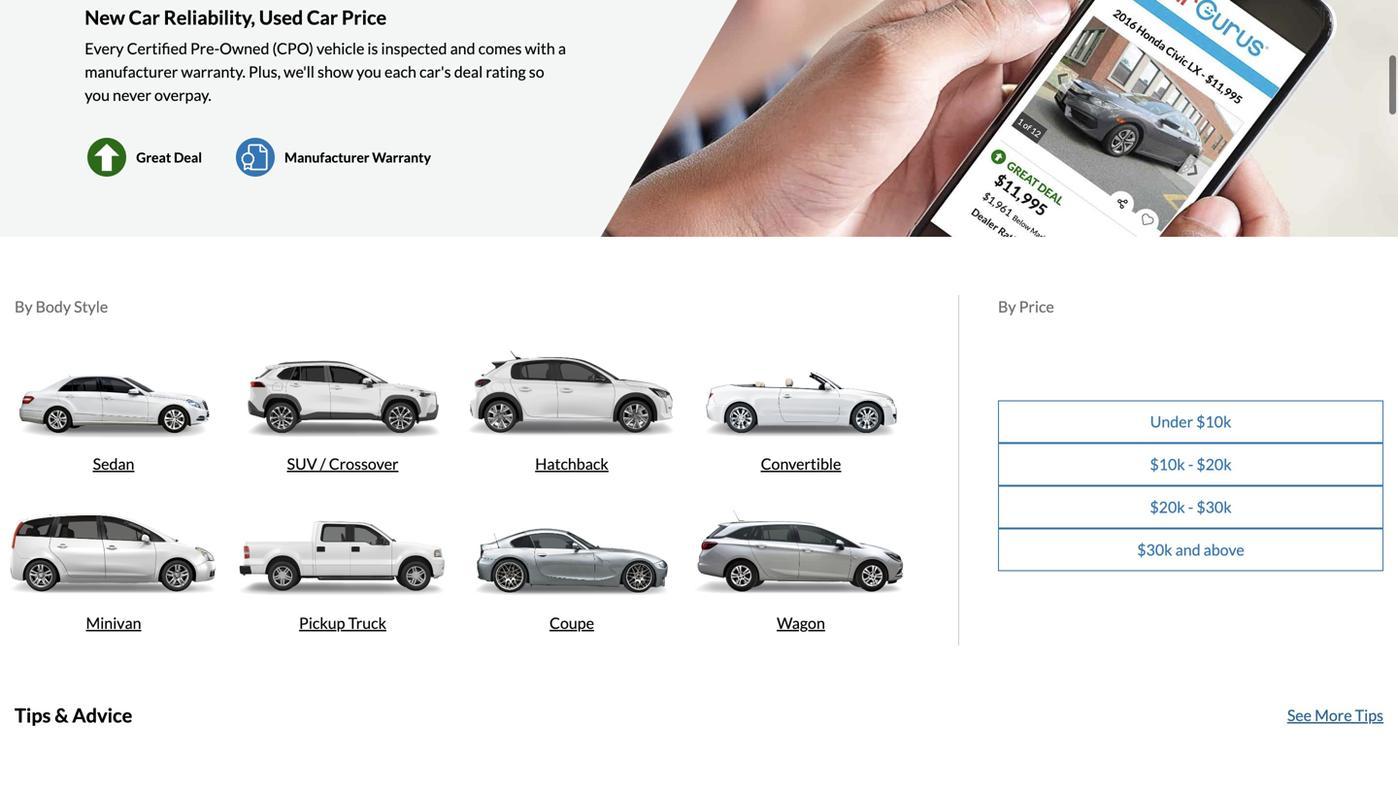 Task type: describe. For each thing, give the bounding box(es) containing it.
plus,
[[249, 62, 281, 81]]

under $10k
[[1150, 412, 1232, 431]]

above
[[1204, 540, 1245, 559]]

great deal image
[[85, 138, 129, 177]]

convertible link
[[691, 331, 911, 481]]

manufacturer
[[85, 62, 178, 81]]

new car reliability, used car price every certified pre-owned (cpo) vehicle is inspected and comes with a manufacturer warranty. plus, we'll show you each car's deal rating so you never overpay.
[[85, 6, 566, 105]]

$30k and above link
[[998, 529, 1384, 572]]

by for by price
[[998, 297, 1016, 316]]

under $10k link
[[998, 401, 1384, 443]]

$20k inside the $10k - $20k 'link'
[[1197, 455, 1232, 474]]

more
[[1315, 706, 1352, 725]]

pre-
[[190, 39, 220, 58]]

1 car from the left
[[129, 6, 160, 29]]

manufacturer warranty image
[[233, 138, 278, 177]]

suv / crossover image
[[233, 331, 453, 455]]

see more tips link
[[1288, 704, 1384, 735]]

minivan
[[86, 614, 141, 633]]

pickup truck
[[299, 614, 386, 633]]

coupe link
[[462, 491, 682, 641]]

$10k - $20k
[[1150, 455, 1232, 474]]

coupe
[[550, 614, 594, 633]]

truck
[[348, 614, 386, 633]]

and inside new car reliability, used car price every certified pre-owned (cpo) vehicle is inspected and comes with a manufacturer warranty. plus, we'll show you each car's deal rating so you never overpay.
[[450, 39, 475, 58]]

certified
[[127, 39, 187, 58]]

owned
[[220, 39, 269, 58]]

wagon image
[[691, 491, 911, 614]]

$20k - $30k link
[[998, 486, 1384, 529]]

crossover
[[329, 454, 399, 473]]

style
[[74, 297, 108, 316]]

comes
[[478, 39, 522, 58]]

reliability,
[[164, 6, 255, 29]]

deal
[[174, 149, 202, 166]]

new
[[85, 6, 125, 29]]

hatchback link
[[462, 331, 682, 481]]

by price
[[998, 297, 1054, 316]]

0 vertical spatial $10k
[[1197, 412, 1232, 431]]

minivan image
[[4, 491, 223, 614]]

hatchback image
[[462, 331, 682, 455]]

pickup truck image
[[233, 491, 453, 614]]

$20k - $30k
[[1150, 498, 1232, 517]]

0 vertical spatial $30k
[[1197, 498, 1232, 517]]

price inside new car reliability, used car price every certified pre-owned (cpo) vehicle is inspected and comes with a manufacturer warranty. plus, we'll show you each car's deal rating so you never overpay.
[[342, 6, 387, 29]]

$10k - $20k link
[[998, 443, 1384, 486]]

body
[[36, 297, 71, 316]]



Task type: locate. For each thing, give the bounding box(es) containing it.
manufacturer warranty
[[285, 149, 431, 166]]

car up vehicle
[[307, 6, 338, 29]]

1 horizontal spatial $10k
[[1197, 412, 1232, 431]]

vehicle
[[317, 39, 365, 58]]

2 car from the left
[[307, 6, 338, 29]]

advice
[[72, 704, 132, 727]]

so
[[529, 62, 544, 81]]

0 horizontal spatial $20k
[[1150, 498, 1185, 517]]

inspected
[[381, 39, 447, 58]]

suv
[[287, 454, 317, 473]]

1 vertical spatial and
[[1176, 540, 1201, 559]]

$30k down $20k - $30k link
[[1137, 540, 1173, 559]]

tips inside the see more tips link
[[1355, 706, 1384, 725]]

see more tips
[[1288, 706, 1384, 725]]

and left above on the bottom right
[[1176, 540, 1201, 559]]

a
[[558, 39, 566, 58]]

we'll
[[284, 62, 315, 81]]

rating
[[486, 62, 526, 81]]

1 vertical spatial $20k
[[1150, 498, 1185, 517]]

1 vertical spatial you
[[85, 86, 110, 105]]

1 horizontal spatial you
[[357, 62, 382, 81]]

0 horizontal spatial $30k
[[1137, 540, 1173, 559]]

coupe image
[[462, 491, 682, 614]]

-
[[1188, 455, 1194, 474], [1188, 498, 1194, 517]]

used
[[259, 6, 303, 29]]

deal
[[454, 62, 483, 81]]

tips right "more"
[[1355, 706, 1384, 725]]

minivan link
[[4, 491, 223, 641]]

1 vertical spatial $10k
[[1150, 455, 1185, 474]]

1 horizontal spatial tips
[[1355, 706, 1384, 725]]

you down is
[[357, 62, 382, 81]]

sedan
[[93, 454, 134, 473]]

- inside 'link'
[[1188, 455, 1194, 474]]

0 vertical spatial -
[[1188, 455, 1194, 474]]

0 horizontal spatial price
[[342, 6, 387, 29]]

2 - from the top
[[1188, 498, 1194, 517]]

$10k
[[1197, 412, 1232, 431], [1150, 455, 1185, 474]]

0 vertical spatial and
[[450, 39, 475, 58]]

suv / crossover link
[[233, 331, 453, 481]]

1 horizontal spatial car
[[307, 6, 338, 29]]

you
[[357, 62, 382, 81], [85, 86, 110, 105]]

1 horizontal spatial $20k
[[1197, 455, 1232, 474]]

0 horizontal spatial you
[[85, 86, 110, 105]]

1 vertical spatial $30k
[[1137, 540, 1173, 559]]

price
[[342, 6, 387, 29], [1019, 297, 1054, 316]]

0 horizontal spatial $10k
[[1150, 455, 1185, 474]]

car up certified
[[129, 6, 160, 29]]

see
[[1288, 706, 1312, 725]]

wagon link
[[691, 491, 911, 641]]

- for $20k
[[1188, 498, 1194, 517]]

car
[[129, 6, 160, 29], [307, 6, 338, 29]]

tips left &
[[15, 704, 51, 727]]

and
[[450, 39, 475, 58], [1176, 540, 1201, 559]]

$10k inside 'link'
[[1150, 455, 1185, 474]]

1 horizontal spatial and
[[1176, 540, 1201, 559]]

warranty
[[372, 149, 431, 166]]

- for $10k
[[1188, 455, 1194, 474]]

/
[[320, 454, 326, 473]]

by for by body style
[[15, 297, 33, 316]]

2 by from the left
[[998, 297, 1016, 316]]

(cpo)
[[272, 39, 314, 58]]

wagon
[[777, 614, 825, 633]]

0 horizontal spatial car
[[129, 6, 160, 29]]

convertible
[[761, 454, 841, 473]]

convertible image
[[691, 331, 911, 455]]

$20k down the $10k - $20k 'link'
[[1150, 498, 1185, 517]]

pickup
[[299, 614, 345, 633]]

$30k
[[1197, 498, 1232, 517], [1137, 540, 1173, 559]]

each
[[385, 62, 416, 81]]

pickup truck link
[[233, 491, 453, 641]]

is
[[367, 39, 378, 58]]

$30k up above on the bottom right
[[1197, 498, 1232, 517]]

- down under $10k link on the bottom of page
[[1188, 455, 1194, 474]]

overpay.
[[154, 86, 211, 105]]

great deal
[[136, 149, 202, 166]]

suv / crossover
[[287, 454, 399, 473]]

sedan image
[[4, 331, 223, 455]]

warranty.
[[181, 62, 246, 81]]

1 horizontal spatial by
[[998, 297, 1016, 316]]

never
[[113, 86, 151, 105]]

tips
[[15, 704, 51, 727], [1355, 706, 1384, 725]]

manufacturer
[[285, 149, 370, 166]]

$10k right under
[[1197, 412, 1232, 431]]

tips & advice
[[15, 704, 132, 727]]

1 horizontal spatial $30k
[[1197, 498, 1232, 517]]

every
[[85, 39, 124, 58]]

$30k and above
[[1137, 540, 1245, 559]]

under
[[1150, 412, 1194, 431]]

car's
[[419, 62, 451, 81]]

0 horizontal spatial and
[[450, 39, 475, 58]]

1 vertical spatial -
[[1188, 498, 1194, 517]]

1 by from the left
[[15, 297, 33, 316]]

0 vertical spatial you
[[357, 62, 382, 81]]

0 horizontal spatial tips
[[15, 704, 51, 727]]

- down the $10k - $20k 'link'
[[1188, 498, 1194, 517]]

0 horizontal spatial by
[[15, 297, 33, 316]]

by
[[15, 297, 33, 316], [998, 297, 1016, 316]]

great
[[136, 149, 171, 166]]

$20k down under $10k link on the bottom of page
[[1197, 455, 1232, 474]]

0 vertical spatial $20k
[[1197, 455, 1232, 474]]

and up deal
[[450, 39, 475, 58]]

by body style
[[15, 297, 108, 316]]

1 horizontal spatial price
[[1019, 297, 1054, 316]]

sedan link
[[4, 331, 223, 481]]

$20k inside $20k - $30k link
[[1150, 498, 1185, 517]]

$10k down under
[[1150, 455, 1185, 474]]

hatchback
[[535, 454, 609, 473]]

show
[[318, 62, 354, 81]]

0 vertical spatial price
[[342, 6, 387, 29]]

1 vertical spatial price
[[1019, 297, 1054, 316]]

with
[[525, 39, 555, 58]]

you left never
[[85, 86, 110, 105]]

1 - from the top
[[1188, 455, 1194, 474]]

&
[[55, 704, 68, 727]]

$20k
[[1197, 455, 1232, 474], [1150, 498, 1185, 517]]



Task type: vqa. For each thing, say whether or not it's contained in the screenshot.
Warranty
yes



